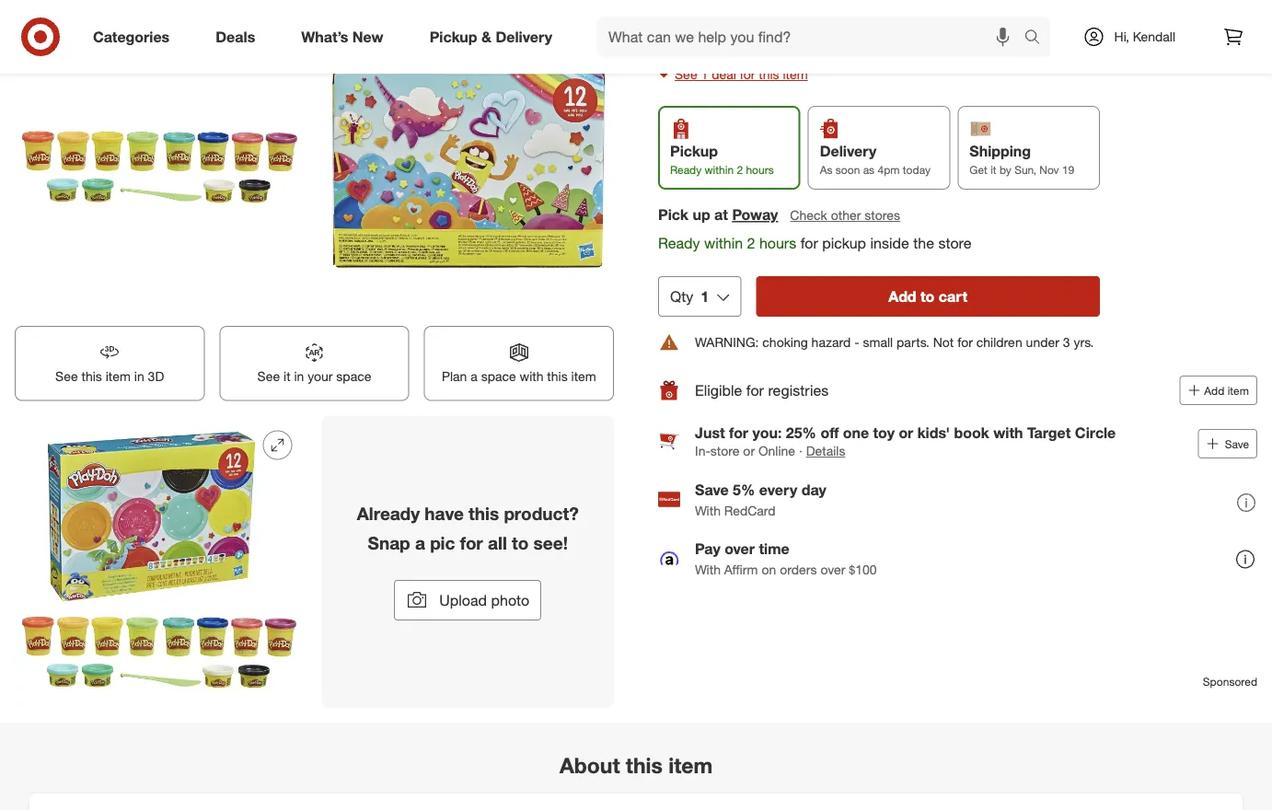 Task type: locate. For each thing, give the bounding box(es) containing it.
pay
[[695, 540, 721, 558]]

for left the you:
[[729, 424, 749, 441]]

-
[[855, 334, 860, 350]]

1 horizontal spatial 2
[[747, 234, 756, 252]]

store right the
[[939, 234, 972, 252]]

0 horizontal spatial to
[[512, 533, 529, 554]]

pickup
[[823, 234, 867, 252]]

about
[[560, 752, 620, 778]]

1 vertical spatial hours
[[760, 234, 797, 252]]

a
[[471, 368, 478, 384], [415, 533, 425, 554]]

over up affirm
[[725, 540, 755, 558]]

1 vertical spatial 2
[[747, 234, 756, 252]]

1 left deal
[[701, 66, 708, 82]]

item inside see 1 deal for this item link
[[783, 66, 808, 82]]

1 vertical spatial with
[[994, 424, 1024, 441]]

delivery
[[496, 28, 553, 46], [820, 142, 877, 160]]

target
[[1028, 424, 1071, 441]]

pickup left &
[[430, 28, 478, 46]]

with down pay
[[695, 561, 721, 577]]

image gallery element
[[15, 0, 614, 714]]

0 vertical spatial to
[[921, 287, 935, 305]]

space right plan
[[481, 368, 516, 384]]

within down at
[[705, 234, 743, 252]]

1 horizontal spatial see
[[257, 368, 280, 384]]

2 with from the top
[[695, 561, 721, 577]]

or right toy
[[899, 424, 914, 441]]

0 vertical spatial a
[[471, 368, 478, 384]]

save
[[1225, 437, 1250, 451], [695, 481, 729, 499]]

poway
[[733, 206, 779, 224]]

3
[[1064, 334, 1071, 350]]

2 1 from the top
[[701, 287, 709, 305]]

every
[[760, 481, 798, 499]]

toy
[[874, 424, 895, 441]]

sun,
[[1015, 163, 1037, 177]]

item inside plan a space with this item button
[[571, 368, 597, 384]]

a inside "already have this product? snap a pic for all to see!"
[[415, 533, 425, 554]]

pickup inside pickup ready within 2 hours
[[670, 142, 718, 160]]

0 horizontal spatial over
[[725, 540, 755, 558]]

for inside 'just for you: 25% off one toy or kids' book with target circle in-store or online ∙ details'
[[729, 424, 749, 441]]

0 vertical spatial with
[[695, 502, 721, 518]]

with
[[520, 368, 544, 384], [994, 424, 1024, 441]]

sale
[[658, 19, 685, 36]]

add up save 'button'
[[1205, 383, 1225, 397]]

add up warning: choking hazard - small parts. not for children under 3 yrs.
[[889, 287, 917, 305]]

0 vertical spatial 2
[[737, 163, 743, 177]]

kids'
[[918, 424, 950, 441]]

see this item in 3d button
[[15, 326, 205, 401]]

with right book
[[994, 424, 1024, 441]]

save for save
[[1225, 437, 1250, 451]]

2 up poway at the right top of page
[[737, 163, 743, 177]]

1 vertical spatial delivery
[[820, 142, 877, 160]]

1 horizontal spatial delivery
[[820, 142, 877, 160]]

eligible
[[695, 381, 743, 399]]

in left 3d
[[134, 368, 144, 384]]

delivery up soon
[[820, 142, 877, 160]]

0 horizontal spatial a
[[415, 533, 425, 554]]

0 vertical spatial within
[[705, 163, 734, 177]]

1
[[701, 66, 708, 82], [701, 287, 709, 305]]

1 horizontal spatial a
[[471, 368, 478, 384]]

it
[[991, 163, 997, 177], [284, 368, 291, 384]]

ready down pick
[[658, 234, 700, 252]]

upload photo
[[440, 591, 530, 609]]

in
[[134, 368, 144, 384], [294, 368, 304, 384]]

hours inside pickup ready within 2 hours
[[746, 163, 774, 177]]

1 horizontal spatial in
[[294, 368, 304, 384]]

hi, kendall
[[1115, 29, 1176, 45]]

1 vertical spatial store
[[711, 443, 740, 459]]

over
[[725, 540, 755, 558], [821, 561, 846, 577]]

a inside button
[[471, 368, 478, 384]]

it left by
[[991, 163, 997, 177]]

within
[[705, 163, 734, 177], [705, 234, 743, 252]]

see it in your space button
[[219, 326, 410, 401]]

on
[[762, 561, 777, 577]]

see it in your space
[[257, 368, 371, 384]]

1 vertical spatial off
[[821, 424, 839, 441]]

0 vertical spatial with
[[520, 368, 544, 384]]

1 1 from the top
[[701, 66, 708, 82]]

1 horizontal spatial off
[[821, 424, 839, 441]]

1 horizontal spatial to
[[921, 287, 935, 305]]

1 vertical spatial add
[[1205, 383, 1225, 397]]

deals
[[216, 28, 255, 46]]

categories
[[93, 28, 170, 46]]

2
[[737, 163, 743, 177], [747, 234, 756, 252]]

0 horizontal spatial store
[[711, 443, 740, 459]]

0 vertical spatial or
[[899, 424, 914, 441]]

1 with from the top
[[695, 502, 721, 518]]

pick up at poway
[[658, 206, 779, 224]]

children
[[977, 334, 1023, 350]]

plan a space with this item
[[442, 368, 597, 384]]

pickup for &
[[430, 28, 478, 46]]

with inside 'just for you: 25% off one toy or kids' book with target circle in-store or online ∙ details'
[[994, 424, 1024, 441]]

1 right qty
[[701, 287, 709, 305]]

delivery right &
[[496, 28, 553, 46]]

1 vertical spatial save
[[695, 481, 729, 499]]

0 vertical spatial 1
[[701, 66, 708, 82]]

save inside 'button'
[[1225, 437, 1250, 451]]

store down just
[[711, 443, 740, 459]]

1 horizontal spatial add
[[1205, 383, 1225, 397]]

it inside shipping get it by sun, nov 19
[[991, 163, 997, 177]]

over left $100
[[821, 561, 846, 577]]

0 horizontal spatial off
[[773, 21, 786, 35]]

2 space from the left
[[481, 368, 516, 384]]

1 in from the left
[[134, 368, 144, 384]]

hours down poway button on the top of page
[[760, 234, 797, 252]]

1 vertical spatial or
[[744, 443, 755, 459]]

it left the your
[[284, 368, 291, 384]]

orders
[[780, 561, 817, 577]]

categories link
[[77, 17, 193, 57]]

What can we help you find? suggestions appear below search field
[[598, 17, 1029, 57]]

this
[[759, 66, 780, 82], [82, 368, 102, 384], [547, 368, 568, 384], [469, 503, 499, 524], [626, 752, 663, 778]]

save left 5%
[[695, 481, 729, 499]]

0 vertical spatial it
[[991, 163, 997, 177]]

item inside the see this item in 3d button
[[106, 368, 131, 384]]

ready up pick
[[670, 163, 702, 177]]

space right the your
[[336, 368, 371, 384]]

0 vertical spatial pickup
[[430, 28, 478, 46]]

1 horizontal spatial or
[[899, 424, 914, 441]]

pickup up up
[[670, 142, 718, 160]]

0 horizontal spatial save
[[695, 481, 729, 499]]

1 vertical spatial over
[[821, 561, 846, 577]]

0 vertical spatial off
[[773, 21, 786, 35]]

0 horizontal spatial add
[[889, 287, 917, 305]]

0 horizontal spatial delivery
[[496, 28, 553, 46]]

1 vertical spatial it
[[284, 368, 291, 384]]

off inside sale save $ 1.60 ( 24 % off )
[[773, 21, 786, 35]]

1 vertical spatial 1
[[701, 287, 709, 305]]

1 vertical spatial ready
[[658, 234, 700, 252]]

hours up poway at the right top of page
[[746, 163, 774, 177]]

upload
[[440, 591, 487, 609]]

0 vertical spatial store
[[939, 234, 972, 252]]

see for see this item in 3d
[[55, 368, 78, 384]]

1 horizontal spatial it
[[991, 163, 997, 177]]

add item button
[[1180, 376, 1258, 405]]

1 vertical spatial a
[[415, 533, 425, 554]]

within up pick up at poway
[[705, 163, 734, 177]]

by
[[1000, 163, 1012, 177]]

0 vertical spatial add
[[889, 287, 917, 305]]

0 horizontal spatial with
[[520, 368, 544, 384]]

1 horizontal spatial space
[[481, 368, 516, 384]]

or down the you:
[[744, 443, 755, 459]]

to
[[921, 287, 935, 305], [512, 533, 529, 554]]

store inside 'just for you: 25% off one toy or kids' book with target circle in-store or online ∙ details'
[[711, 443, 740, 459]]

0 vertical spatial save
[[1225, 437, 1250, 451]]

1 vertical spatial with
[[695, 561, 721, 577]]

save for save 5% every day with redcard
[[695, 481, 729, 499]]

when purchased online
[[658, 40, 795, 56]]

1 within from the top
[[705, 163, 734, 177]]

today
[[903, 163, 931, 177]]

for right the not
[[958, 334, 973, 350]]

to right all
[[512, 533, 529, 554]]

1 vertical spatial within
[[705, 234, 743, 252]]

check
[[790, 207, 828, 223]]

with right plan
[[520, 368, 544, 384]]

1 horizontal spatial with
[[994, 424, 1024, 441]]

2 horizontal spatial see
[[675, 66, 698, 82]]

kendall
[[1133, 29, 1176, 45]]

2 inside pickup ready within 2 hours
[[737, 163, 743, 177]]

save inside save 5% every day with redcard
[[695, 481, 729, 499]]

for left all
[[460, 533, 483, 554]]

0 horizontal spatial in
[[134, 368, 144, 384]]

0 horizontal spatial see
[[55, 368, 78, 384]]

save button
[[1199, 429, 1258, 459]]

0 vertical spatial hours
[[746, 163, 774, 177]]

for inside "already have this product? snap a pic for all to see!"
[[460, 533, 483, 554]]

ready inside pickup ready within 2 hours
[[670, 163, 702, 177]]

$100
[[849, 561, 877, 577]]

1 horizontal spatial save
[[1225, 437, 1250, 451]]

off right %
[[773, 21, 786, 35]]

off up details
[[821, 424, 839, 441]]

pickup & delivery
[[430, 28, 553, 46]]

for
[[740, 66, 755, 82], [801, 234, 818, 252], [958, 334, 973, 350], [747, 381, 764, 399], [729, 424, 749, 441], [460, 533, 483, 554]]

stores
[[865, 207, 901, 223]]

have
[[425, 503, 464, 524]]

a right plan
[[471, 368, 478, 384]]

yrs.
[[1074, 334, 1094, 350]]

see
[[675, 66, 698, 82], [55, 368, 78, 384], [257, 368, 280, 384]]

store
[[939, 234, 972, 252], [711, 443, 740, 459]]

a left pic
[[415, 533, 425, 554]]

0 horizontal spatial 2
[[737, 163, 743, 177]]

not
[[934, 334, 954, 350]]

see left 3d
[[55, 368, 78, 384]]

0 horizontal spatial space
[[336, 368, 371, 384]]

0 horizontal spatial pickup
[[430, 28, 478, 46]]

to left cart
[[921, 287, 935, 305]]

online
[[759, 443, 796, 459]]

2 down poway button on the top of page
[[747, 234, 756, 252]]

in left the your
[[294, 368, 304, 384]]

your
[[308, 368, 333, 384]]

new
[[353, 28, 384, 46]]

1 for qty
[[701, 287, 709, 305]]

registries
[[768, 381, 829, 399]]

0 vertical spatial ready
[[670, 163, 702, 177]]

5%
[[733, 481, 756, 499]]

space
[[336, 368, 371, 384], [481, 368, 516, 384]]

off
[[773, 21, 786, 35], [821, 424, 839, 441]]

add inside add item button
[[1205, 383, 1225, 397]]

add to cart
[[889, 287, 968, 305]]

save 5% every day with redcard
[[695, 481, 827, 518]]

to inside button
[[921, 287, 935, 305]]

see left the your
[[257, 368, 280, 384]]

add for add to cart
[[889, 287, 917, 305]]

$
[[714, 21, 720, 35]]

25%
[[786, 424, 817, 441]]

see 1 deal for this item
[[675, 66, 808, 82]]

with up pay
[[695, 502, 721, 518]]

add inside add to cart button
[[889, 287, 917, 305]]

see this item in 3d
[[55, 368, 164, 384]]

0 horizontal spatial it
[[284, 368, 291, 384]]

with
[[695, 502, 721, 518], [695, 561, 721, 577]]

1 horizontal spatial pickup
[[670, 142, 718, 160]]

1 vertical spatial pickup
[[670, 142, 718, 160]]

2 within from the top
[[705, 234, 743, 252]]

save down add item
[[1225, 437, 1250, 451]]

when
[[658, 40, 692, 56]]

1 vertical spatial to
[[512, 533, 529, 554]]

details
[[807, 443, 846, 459]]

see down when
[[675, 66, 698, 82]]



Task type: vqa. For each thing, say whether or not it's contained in the screenshot.
by
yes



Task type: describe. For each thing, give the bounding box(es) containing it.
for right eligible
[[747, 381, 764, 399]]

pickup for ready
[[670, 142, 718, 160]]

0 vertical spatial over
[[725, 540, 755, 558]]

just for you: 25% off one toy or kids' book with target circle in-store or online ∙ details
[[695, 424, 1116, 459]]

you:
[[753, 424, 782, 441]]

what's new link
[[286, 17, 407, 57]]

time
[[759, 540, 790, 558]]

it inside 'see it in your space' button
[[284, 368, 291, 384]]

0 horizontal spatial or
[[744, 443, 755, 459]]

save
[[688, 21, 711, 35]]

for down check
[[801, 234, 818, 252]]

small
[[863, 334, 893, 350]]

1 for see
[[701, 66, 708, 82]]

19
[[1063, 163, 1075, 177]]

add for add item
[[1205, 383, 1225, 397]]

poway button
[[733, 204, 779, 226]]

this inside "already have this product? snap a pic for all to see!"
[[469, 503, 499, 524]]

2 in from the left
[[294, 368, 304, 384]]

with inside pay over time with affirm on orders over $100
[[695, 561, 721, 577]]

3d
[[148, 368, 164, 384]]

check other stores
[[790, 207, 901, 223]]

see!
[[534, 533, 568, 554]]

add to cart button
[[756, 276, 1101, 317]]

choking
[[763, 334, 808, 350]]

cart
[[939, 287, 968, 305]]

what's
[[301, 28, 349, 46]]

delivery as soon as 4pm today
[[820, 142, 931, 177]]

play-doh bright delights 12-pack, 5 of 6 image
[[15, 416, 307, 708]]

check other stores button
[[790, 205, 902, 226]]

plan
[[442, 368, 467, 384]]

(
[[744, 21, 747, 35]]

pick
[[658, 206, 689, 224]]

other
[[831, 207, 861, 223]]

circle
[[1075, 424, 1116, 441]]

shipping get it by sun, nov 19
[[970, 142, 1075, 177]]

soon
[[836, 163, 860, 177]]

eligible for registries
[[695, 381, 829, 399]]

∙
[[799, 443, 803, 459]]

play-doh bright delights 12-pack, 3 of 6 image
[[15, 19, 307, 311]]

for right deal
[[740, 66, 755, 82]]

ready within 2 hours for pickup inside the store
[[658, 234, 972, 252]]

hazard
[[812, 334, 851, 350]]

under
[[1026, 334, 1060, 350]]

at
[[715, 206, 728, 224]]

pic
[[430, 533, 455, 554]]

upload photo button
[[394, 580, 542, 621]]

warning:
[[695, 334, 759, 350]]

already have this product? snap a pic for all to see!
[[357, 503, 579, 554]]

delivery inside delivery as soon as 4pm today
[[820, 142, 877, 160]]

sponsored
[[1203, 675, 1258, 689]]

item inside add item button
[[1228, 383, 1250, 397]]

product?
[[504, 503, 579, 524]]

with inside save 5% every day with redcard
[[695, 502, 721, 518]]

already
[[357, 503, 420, 524]]

shipping
[[970, 142, 1032, 160]]

within inside pickup ready within 2 hours
[[705, 163, 734, 177]]

search
[[1016, 30, 1061, 47]]

1 horizontal spatial store
[[939, 234, 972, 252]]

all
[[488, 533, 507, 554]]

plan a space with this item button
[[424, 326, 614, 401]]

pickup & delivery link
[[414, 17, 576, 57]]

see for see it in your space
[[257, 368, 280, 384]]

see for see 1 deal for this item
[[675, 66, 698, 82]]

deal
[[712, 66, 737, 82]]

details button
[[807, 442, 846, 460]]

hi,
[[1115, 29, 1130, 45]]

book
[[955, 424, 990, 441]]

search button
[[1016, 17, 1061, 61]]

photo
[[491, 591, 530, 609]]

off inside 'just for you: 25% off one toy or kids' book with target circle in-store or online ∙ details'
[[821, 424, 839, 441]]

get
[[970, 163, 988, 177]]

warning: choking hazard - small parts. not for children under 3 yrs.
[[695, 334, 1094, 350]]

)
[[786, 21, 789, 35]]

the
[[914, 234, 935, 252]]

pay over time with affirm on orders over $100
[[695, 540, 877, 577]]

nov
[[1040, 163, 1060, 177]]

in-
[[695, 443, 711, 459]]

1 space from the left
[[336, 368, 371, 384]]

qty
[[670, 287, 694, 305]]

see 1 deal for this item link
[[658, 62, 1258, 87]]

0 vertical spatial delivery
[[496, 28, 553, 46]]

1 horizontal spatial over
[[821, 561, 846, 577]]

to inside "already have this product? snap a pic for all to see!"
[[512, 533, 529, 554]]

sale save $ 1.60 ( 24 % off )
[[658, 19, 789, 36]]

up
[[693, 206, 711, 224]]

deals link
[[200, 17, 278, 57]]

as
[[820, 163, 833, 177]]

with inside button
[[520, 368, 544, 384]]

%
[[759, 21, 770, 35]]

4pm
[[878, 163, 900, 177]]

play-doh bright delights 12-pack, 4 of 6 image
[[322, 19, 614, 311]]

as
[[864, 163, 875, 177]]

qty 1
[[670, 287, 709, 305]]

affirm
[[725, 561, 758, 577]]

add item
[[1205, 383, 1250, 397]]

purchased
[[696, 40, 757, 56]]



